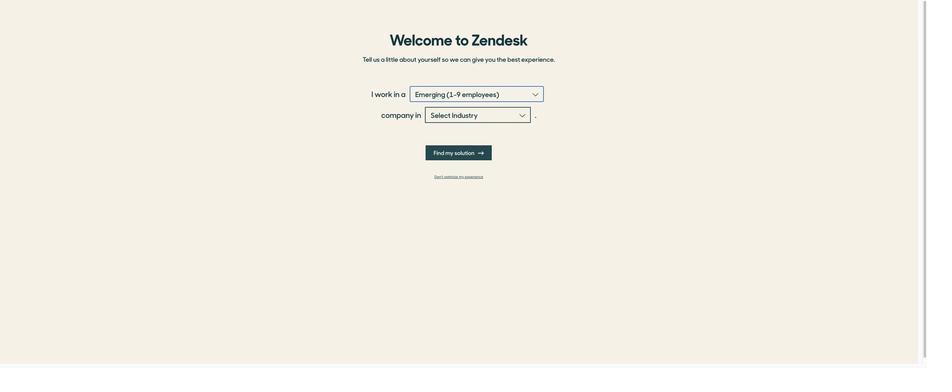 Task type: vqa. For each thing, say whether or not it's contained in the screenshot.
Start your free Zendesk trial
no



Task type: describe. For each thing, give the bounding box(es) containing it.
to
[[455, 28, 469, 50]]

experience
[[465, 175, 483, 180]]

experience.
[[522, 55, 555, 64]]

work
[[375, 89, 392, 99]]

optimize
[[444, 175, 458, 180]]

tell us a little about yourself so we can give you the best experience.
[[363, 55, 555, 64]]

don't optimize my experience link
[[359, 175, 559, 180]]

0 vertical spatial a
[[381, 55, 385, 64]]

solution
[[455, 149, 475, 157]]

little
[[386, 55, 398, 64]]

so
[[442, 55, 449, 64]]

zendesk
[[472, 28, 528, 50]]

us
[[373, 55, 380, 64]]

my inside button
[[446, 149, 454, 157]]

tell
[[363, 55, 372, 64]]

1 horizontal spatial a
[[401, 89, 406, 99]]

i
[[372, 89, 373, 99]]

0 vertical spatial in
[[394, 89, 400, 99]]

you
[[485, 55, 496, 64]]

we
[[450, 55, 459, 64]]



Task type: locate. For each thing, give the bounding box(es) containing it.
0 horizontal spatial my
[[446, 149, 454, 157]]

my right find
[[446, 149, 454, 157]]

find     my solution
[[434, 149, 476, 157]]

in right work
[[394, 89, 400, 99]]

the
[[497, 55, 506, 64]]

1 horizontal spatial my
[[459, 175, 464, 180]]

in right company
[[416, 110, 421, 120]]

find
[[434, 149, 445, 157]]

.
[[535, 110, 537, 120]]

best
[[508, 55, 520, 64]]

don't optimize my experience
[[435, 175, 483, 180]]

a right work
[[401, 89, 406, 99]]

can
[[460, 55, 471, 64]]

arrow right image
[[479, 150, 484, 156]]

0 horizontal spatial a
[[381, 55, 385, 64]]

don't
[[435, 175, 443, 180]]

give
[[472, 55, 484, 64]]

a
[[381, 55, 385, 64], [401, 89, 406, 99]]

about
[[400, 55, 417, 64]]

1 vertical spatial my
[[459, 175, 464, 180]]

0 horizontal spatial in
[[394, 89, 400, 99]]

0 vertical spatial my
[[446, 149, 454, 157]]

1 vertical spatial in
[[416, 110, 421, 120]]

yourself
[[418, 55, 441, 64]]

i work in a
[[372, 89, 406, 99]]

a right us
[[381, 55, 385, 64]]

my right optimize
[[459, 175, 464, 180]]

welcome
[[390, 28, 453, 50]]

in
[[394, 89, 400, 99], [416, 110, 421, 120]]

company in
[[381, 110, 421, 120]]

1 vertical spatial a
[[401, 89, 406, 99]]

find     my solution button
[[426, 145, 492, 160]]

1 horizontal spatial in
[[416, 110, 421, 120]]

my
[[446, 149, 454, 157], [459, 175, 464, 180]]

welcome to zendesk
[[390, 28, 528, 50]]

company
[[381, 110, 414, 120]]



